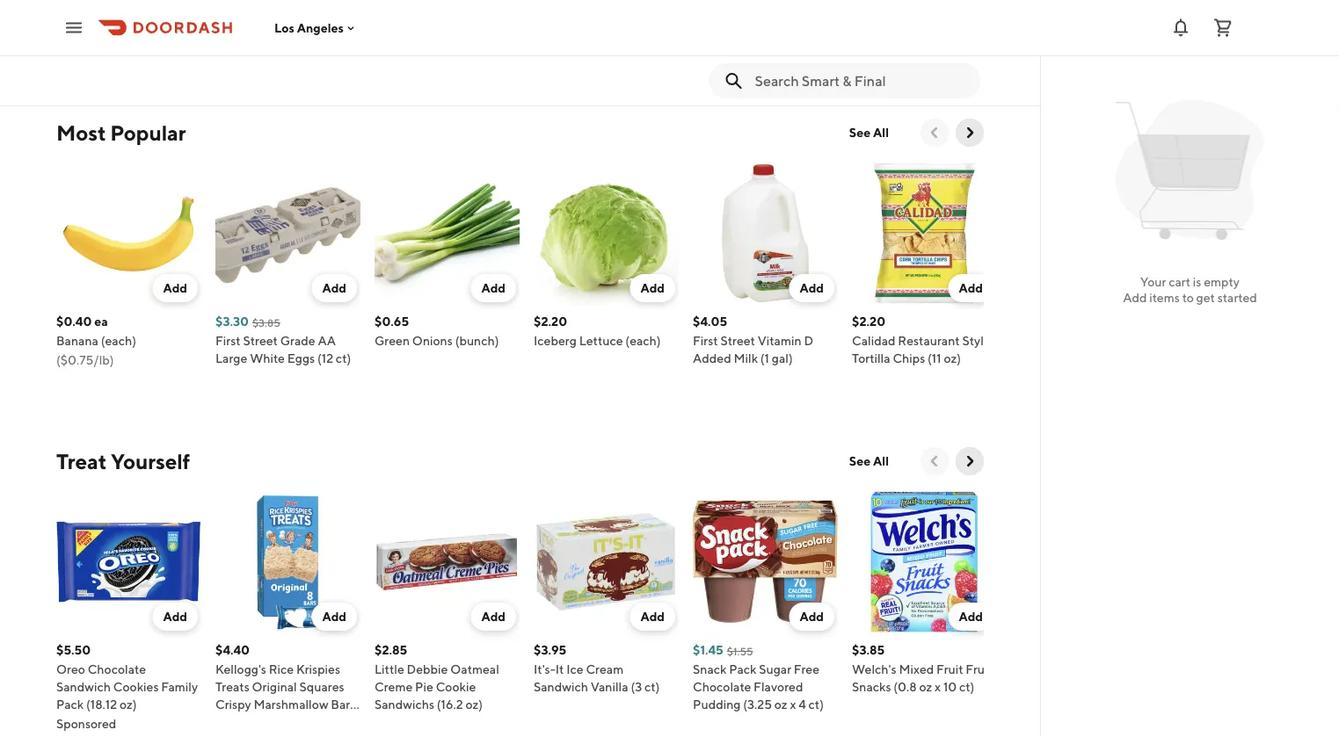 Task type: locate. For each thing, give the bounding box(es) containing it.
ct) inside the $3.30 $3.85 first street grade aa large white eggs (12 ct)
[[336, 351, 351, 366]]

chocolate
[[88, 663, 146, 677], [693, 680, 751, 695]]

ea
[[94, 314, 108, 329]]

oreo chocolate sandwich cookies family pack (18.12 oz) image
[[56, 490, 201, 635]]

$3.85 right $3.30
[[252, 317, 280, 329]]

oz) right (11
[[944, 351, 961, 366]]

0 horizontal spatial pack
[[56, 698, 84, 712]]

$2.20 iceberg lettuce (each)
[[534, 314, 661, 348]]

los
[[274, 20, 295, 35]]

ct) right 4
[[809, 698, 824, 712]]

pack inside $1.45 $1.55 snack pack sugar free chocolate flavored pudding (3.25 oz x 4 ct)
[[729, 663, 757, 677]]

1 horizontal spatial sandwich
[[534, 680, 588, 695]]

welch's
[[852, 663, 897, 677]]

gal)
[[772, 351, 793, 366]]

(1
[[761, 351, 770, 366]]

1 sandwich from the left
[[56, 680, 111, 695]]

(16.2
[[437, 698, 463, 712]]

oz down mixed at the bottom
[[920, 680, 933, 695]]

see all
[[850, 125, 889, 140], [850, 454, 889, 469]]

sandwich down oreo at the left
[[56, 680, 111, 695]]

previous button of carousel image
[[926, 124, 944, 142], [926, 453, 944, 471]]

oz down flavored
[[775, 698, 788, 712]]

your cart is empty add items to get started
[[1123, 275, 1258, 305]]

treat
[[56, 449, 107, 474]]

snack pack sugar free chocolate flavored pudding (3.25 oz x 4 ct) image
[[693, 490, 838, 635]]

ct) inside $4.40 kellogg's rice krispies treats original squares crispy marshmallow bars (8 ct)
[[230, 716, 245, 730]]

sandwich
[[56, 680, 111, 695], [534, 680, 588, 695]]

add for iceberg lettuce (each)
[[641, 281, 665, 296]]

0 vertical spatial all
[[873, 125, 889, 140]]

0 vertical spatial pack
[[729, 663, 757, 677]]

squares
[[300, 680, 344, 695]]

1 horizontal spatial $3.85
[[852, 643, 885, 658]]

previous button of carousel image left next button of carousel icon
[[926, 453, 944, 471]]

x inside $3.85 welch's mixed fruit fruit snacks (0.8 oz x 10 ct)
[[935, 680, 941, 695]]

rice
[[269, 663, 294, 677]]

$2.20 inside $2.20 iceberg lettuce (each)
[[534, 314, 567, 329]]

1 horizontal spatial oz
[[920, 680, 933, 695]]

first inside the $4.05 first street vitamin d added milk (1 gal)
[[693, 334, 718, 348]]

0 vertical spatial see
[[850, 125, 871, 140]]

0 vertical spatial chocolate
[[88, 663, 146, 677]]

snacks
[[852, 680, 891, 695]]

ct)
[[336, 351, 351, 366], [645, 680, 660, 695], [960, 680, 975, 695], [809, 698, 824, 712], [230, 716, 245, 730]]

(each) right lettuce on the top left of page
[[626, 334, 661, 348]]

(each) inside $0.40 ea banana (each) ($0.75/lb)
[[101, 334, 136, 348]]

0 vertical spatial previous button of carousel image
[[926, 124, 944, 142]]

2 fruit from the left
[[966, 663, 993, 677]]

banana (each) image
[[56, 161, 201, 306]]

is
[[250, 17, 261, 36], [1193, 275, 1202, 289]]

2 horizontal spatial oz)
[[944, 351, 961, 366]]

0 vertical spatial see all link
[[839, 119, 900, 147]]

1 all from the top
[[873, 125, 889, 140]]

2 see all link from the top
[[839, 448, 900, 476]]

family
[[161, 680, 198, 695]]

2 see from the top
[[850, 454, 871, 469]]

empty retail cart image
[[1108, 88, 1273, 253]]

1 vertical spatial is
[[1193, 275, 1202, 289]]

1 horizontal spatial pack
[[729, 663, 757, 677]]

sandwich down it at the left of page
[[534, 680, 588, 695]]

1 vertical spatial see all
[[850, 454, 889, 469]]

chocolate up cookies
[[88, 663, 146, 677]]

previous button of carousel image for yourself
[[926, 453, 944, 471]]

see all link
[[839, 119, 900, 147], [839, 448, 900, 476]]

2 street from the left
[[721, 334, 755, 348]]

1 vertical spatial chocolate
[[693, 680, 751, 695]]

original
[[252, 680, 297, 695]]

0 vertical spatial is
[[250, 17, 261, 36]]

2 previous button of carousel image from the top
[[926, 453, 944, 471]]

$3.30
[[215, 314, 249, 329]]

items
[[1150, 291, 1180, 305]]

2 (each) from the left
[[626, 334, 661, 348]]

add for welch's mixed fruit fruit snacks (0.8 oz x 10 ct)
[[959, 610, 983, 624]]

$3.85 inside the $3.30 $3.85 first street grade aa large white eggs (12 ct)
[[252, 317, 280, 329]]

0 vertical spatial oz
[[920, 680, 933, 695]]

21+.
[[126, 39, 152, 58]]

1 first from the left
[[215, 334, 241, 348]]

welch's mixed fruit fruit snacks (0.8 oz x 10 ct) image
[[852, 490, 997, 635]]

1 vertical spatial x
[[790, 698, 796, 712]]

0 vertical spatial see all
[[850, 125, 889, 140]]

eggs
[[287, 351, 315, 366]]

1 see all from the top
[[850, 125, 889, 140]]

first inside the $3.30 $3.85 first street grade aa large white eggs (12 ct)
[[215, 334, 241, 348]]

(bunch)
[[455, 334, 499, 348]]

must
[[67, 39, 103, 58]]

add for first street vitamin d added milk (1 gal)
[[800, 281, 824, 296]]

(each) inside $2.20 iceberg lettuce (each)
[[626, 334, 661, 348]]

pack down $1.55
[[729, 663, 757, 677]]

1 vertical spatial $3.85
[[852, 643, 885, 658]]

x left 4
[[790, 698, 796, 712]]

Search Smart & Final search field
[[755, 71, 967, 91]]

aa
[[318, 334, 336, 348]]

fruit up the 10
[[937, 663, 964, 677]]

0 horizontal spatial fruit
[[937, 663, 964, 677]]

all for treat yourself
[[873, 454, 889, 469]]

1 horizontal spatial x
[[935, 680, 941, 695]]

2 first from the left
[[693, 334, 718, 348]]

$3.95 it's-it ice cream sandwich vanilla (3 ct)
[[534, 643, 660, 695]]

is left "now"
[[250, 17, 261, 36]]

0 vertical spatial $3.85
[[252, 317, 280, 329]]

1 horizontal spatial oz)
[[466, 698, 483, 712]]

snack
[[693, 663, 727, 677]]

chocolate up pudding
[[693, 680, 751, 695]]

$3.85 up the welch's
[[852, 643, 885, 658]]

fruit right mixed at the bottom
[[966, 663, 993, 677]]

street up milk on the right of page
[[721, 334, 755, 348]]

vanilla
[[591, 680, 629, 695]]

ct) right the 10
[[960, 680, 975, 695]]

d
[[804, 334, 814, 348]]

previous button of carousel image for popular
[[926, 124, 944, 142]]

0 horizontal spatial oz)
[[120, 698, 137, 712]]

oz)
[[944, 351, 961, 366], [120, 698, 137, 712], [466, 698, 483, 712]]

white
[[250, 351, 285, 366]]

(each)
[[101, 334, 136, 348], [626, 334, 661, 348]]

banana
[[56, 334, 98, 348]]

$1.45
[[693, 643, 724, 658]]

first street grade aa large white eggs (12 ct) image
[[215, 161, 361, 306]]

most popular
[[56, 120, 186, 145]]

sandwich inside $5.50 oreo chocolate sandwich cookies family pack (18.12 oz) sponsored
[[56, 680, 111, 695]]

oz) down cookies
[[120, 698, 137, 712]]

previous button of carousel image left next button of carousel image
[[926, 124, 944, 142]]

see
[[850, 125, 871, 140], [850, 454, 871, 469]]

open menu image
[[63, 17, 84, 38]]

0 horizontal spatial first
[[215, 334, 241, 348]]

kellogg's
[[215, 663, 266, 677]]

pack inside $5.50 oreo chocolate sandwich cookies family pack (18.12 oz) sponsored
[[56, 698, 84, 712]]

first up added
[[693, 334, 718, 348]]

1 (each) from the left
[[101, 334, 136, 348]]

first street vitamin d added milk (1 gal) image
[[693, 161, 838, 306]]

notification bell image
[[1171, 17, 1192, 38]]

0 vertical spatial x
[[935, 680, 941, 695]]

oz
[[920, 680, 933, 695], [775, 698, 788, 712]]

0 horizontal spatial $3.85
[[252, 317, 280, 329]]

1 see all link from the top
[[839, 119, 900, 147]]

responsibly
[[198, 39, 277, 58]]

$2.20 up iceberg
[[534, 314, 567, 329]]

0 horizontal spatial street
[[243, 334, 278, 348]]

angeles
[[297, 20, 344, 35]]

1 horizontal spatial is
[[1193, 275, 1202, 289]]

0 horizontal spatial sandwich
[[56, 680, 111, 695]]

green onions (bunch) image
[[375, 161, 520, 306]]

ct) right (3 at the left of page
[[645, 680, 660, 695]]

(each) down ea
[[101, 334, 136, 348]]

0 horizontal spatial oz
[[775, 698, 788, 712]]

most popular link
[[56, 119, 186, 147]]

(3
[[631, 680, 642, 695]]

1 vertical spatial see all link
[[839, 448, 900, 476]]

$1.55
[[727, 646, 754, 658]]

1 vertical spatial pack
[[56, 698, 84, 712]]

yourself
[[111, 449, 190, 474]]

$3.85 welch's mixed fruit fruit snacks (0.8 oz x 10 ct)
[[852, 643, 993, 695]]

0 horizontal spatial (each)
[[101, 334, 136, 348]]

iceberg lettuce (each) image
[[534, 161, 679, 306]]

$4.05 first street vitamin d added milk (1 gal)
[[693, 314, 814, 366]]

$5.50
[[56, 643, 91, 658]]

oz) inside $2.20 calidad restaurant style tortilla chips (11 oz)
[[944, 351, 961, 366]]

street inside the $3.30 $3.85 first street grade aa large white eggs (12 ct)
[[243, 334, 278, 348]]

is inside your cart is empty add items to get started
[[1193, 275, 1202, 289]]

ct) right "(8"
[[230, 716, 245, 730]]

add for calidad restaurant style tortilla chips (11 oz)
[[959, 281, 983, 296]]

1 horizontal spatial street
[[721, 334, 755, 348]]

1 horizontal spatial $2.20
[[852, 314, 886, 329]]

add for it's-it ice cream sandwich vanilla (3 ct)
[[641, 610, 665, 624]]

2 $2.20 from the left
[[852, 314, 886, 329]]

calidad restaurant style tortilla chips (11 oz) image
[[852, 161, 997, 306]]

1 vertical spatial see
[[850, 454, 871, 469]]

grade
[[280, 334, 315, 348]]

$2.20 up calidad
[[852, 314, 886, 329]]

calidad
[[852, 334, 896, 348]]

available
[[296, 17, 358, 36]]

tortilla
[[852, 351, 891, 366]]

ice
[[567, 663, 584, 677]]

2 sandwich from the left
[[534, 680, 588, 695]]

add for oreo chocolate sandwich cookies family pack (18.12 oz)
[[163, 610, 187, 624]]

1 horizontal spatial chocolate
[[693, 680, 751, 695]]

1 street from the left
[[243, 334, 278, 348]]

10
[[944, 680, 957, 695]]

1 horizontal spatial (each)
[[626, 334, 661, 348]]

1 previous button of carousel image from the top
[[926, 124, 944, 142]]

milk
[[734, 351, 758, 366]]

$2.20 inside $2.20 calidad restaurant style tortilla chips (11 oz)
[[852, 314, 886, 329]]

$3.85
[[252, 317, 280, 329], [852, 643, 885, 658]]

1 horizontal spatial fruit
[[966, 663, 993, 677]]

0 horizontal spatial is
[[250, 17, 261, 36]]

$0.40
[[56, 314, 92, 329]]

touchdown!
[[67, 17, 153, 36]]

next button of carousel image
[[961, 453, 979, 471]]

1 vertical spatial previous button of carousel image
[[926, 453, 944, 471]]

is right cart at right
[[1193, 275, 1202, 289]]

0 horizontal spatial chocolate
[[88, 663, 146, 677]]

0 horizontal spatial x
[[790, 698, 796, 712]]

1 see from the top
[[850, 125, 871, 140]]

see all for treat yourself
[[850, 454, 889, 469]]

street up white
[[243, 334, 278, 348]]

1 vertical spatial oz
[[775, 698, 788, 712]]

1 $2.20 from the left
[[534, 314, 567, 329]]

oz) right (16.2
[[466, 698, 483, 712]]

first up large
[[215, 334, 241, 348]]

oz inside $3.85 welch's mixed fruit fruit snacks (0.8 oz x 10 ct)
[[920, 680, 933, 695]]

1 vertical spatial all
[[873, 454, 889, 469]]

street
[[243, 334, 278, 348], [721, 334, 755, 348]]

los angeles
[[274, 20, 344, 35]]

get
[[1197, 291, 1215, 305]]

pack up sponsored
[[56, 698, 84, 712]]

0 horizontal spatial $2.20
[[534, 314, 567, 329]]

2 see all from the top
[[850, 454, 889, 469]]

2 all from the top
[[873, 454, 889, 469]]

fruit
[[937, 663, 964, 677], [966, 663, 993, 677]]

1 horizontal spatial first
[[693, 334, 718, 348]]

ct) right (12
[[336, 351, 351, 366]]

treats
[[215, 680, 250, 695]]

cookie
[[436, 680, 476, 695]]

x left the 10
[[935, 680, 941, 695]]



Task type: vqa. For each thing, say whether or not it's contained in the screenshot.
Popular See All link
yes



Task type: describe. For each thing, give the bounding box(es) containing it.
marshmallow
[[254, 698, 329, 712]]

add for little debbie oatmeal creme pie cookie sandwichs (16.2 oz)
[[481, 610, 506, 624]]

(18.12
[[86, 698, 117, 712]]

see all link for popular
[[839, 119, 900, 147]]

(11
[[928, 351, 942, 366]]

$3.85 inside $3.85 welch's mixed fruit fruit snacks (0.8 oz x 10 ct)
[[852, 643, 885, 658]]

is inside touchdown! beer delivery is now available in your area. must be 21+. enjoy responsibly
[[250, 17, 261, 36]]

ct) inside $1.45 $1.55 snack pack sugar free chocolate flavored pudding (3.25 oz x 4 ct)
[[809, 698, 824, 712]]

sugar
[[759, 663, 792, 677]]

$2.85 little debbie oatmeal creme pie cookie sandwichs (16.2 oz)
[[375, 643, 499, 712]]

it's-
[[534, 663, 556, 677]]

add for kellogg's rice krispies treats original squares crispy marshmallow bars (8 ct)
[[322, 610, 347, 624]]

it's-it ice cream sandwich vanilla (3 ct) image
[[534, 490, 679, 635]]

add for green onions (bunch)
[[481, 281, 506, 296]]

flavored
[[754, 680, 803, 695]]

treat yourself link
[[56, 448, 190, 476]]

$4.40 kellogg's rice krispies treats original squares crispy marshmallow bars (8 ct)
[[215, 643, 356, 730]]

free
[[794, 663, 820, 677]]

los angeles button
[[274, 20, 358, 35]]

crispy
[[215, 698, 251, 712]]

area.
[[410, 17, 443, 36]]

ct) inside $3.95 it's-it ice cream sandwich vanilla (3 ct)
[[645, 680, 660, 695]]

bars
[[331, 698, 356, 712]]

vitamin
[[758, 334, 802, 348]]

cart
[[1169, 275, 1191, 289]]

treat yourself
[[56, 449, 190, 474]]

$2.20 for $2.20 iceberg lettuce (each)
[[534, 314, 567, 329]]

oz) inside $2.85 little debbie oatmeal creme pie cookie sandwichs (16.2 oz)
[[466, 698, 483, 712]]

cookies
[[113, 680, 159, 695]]

enjoy
[[155, 39, 195, 58]]

restaurant
[[898, 334, 960, 348]]

oreo
[[56, 663, 85, 677]]

$2.20 for $2.20 calidad restaurant style tortilla chips (11 oz)
[[852, 314, 886, 329]]

chocolate inside $1.45 $1.55 snack pack sugar free chocolate flavored pudding (3.25 oz x 4 ct)
[[693, 680, 751, 695]]

your
[[376, 17, 407, 36]]

onions
[[412, 334, 453, 348]]

ct) inside $3.85 welch's mixed fruit fruit snacks (0.8 oz x 10 ct)
[[960, 680, 975, 695]]

all for most popular
[[873, 125, 889, 140]]

sandwich inside $3.95 it's-it ice cream sandwich vanilla (3 ct)
[[534, 680, 588, 695]]

be
[[106, 39, 124, 58]]

chips
[[893, 351, 926, 366]]

pie
[[415, 680, 433, 695]]

popular
[[110, 120, 186, 145]]

green
[[375, 334, 410, 348]]

see all for most popular
[[850, 125, 889, 140]]

(0.8
[[894, 680, 917, 695]]

cream
[[586, 663, 624, 677]]

$0.40 ea banana (each) ($0.75/lb)
[[56, 314, 136, 368]]

kellogg's rice krispies treats original squares crispy marshmallow bars (8 ct) image
[[215, 490, 361, 635]]

started
[[1218, 291, 1258, 305]]

oatmeal
[[451, 663, 499, 677]]

sponsored
[[56, 717, 116, 732]]

your
[[1141, 275, 1167, 289]]

iceberg
[[534, 334, 577, 348]]

next button of carousel image
[[961, 124, 979, 142]]

$3.95
[[534, 643, 567, 658]]

now
[[264, 17, 293, 36]]

in
[[360, 17, 373, 36]]

lettuce
[[579, 334, 623, 348]]

little
[[375, 663, 404, 677]]

$4.05
[[693, 314, 727, 329]]

(each) for lettuce
[[626, 334, 661, 348]]

oz) inside $5.50 oreo chocolate sandwich cookies family pack (18.12 oz) sponsored
[[120, 698, 137, 712]]

chocolate inside $5.50 oreo chocolate sandwich cookies family pack (18.12 oz) sponsored
[[88, 663, 146, 677]]

added
[[693, 351, 732, 366]]

4
[[799, 698, 806, 712]]

it
[[556, 663, 564, 677]]

(each) for banana
[[101, 334, 136, 348]]

(8
[[215, 716, 227, 730]]

1 fruit from the left
[[937, 663, 964, 677]]

add inside your cart is empty add items to get started
[[1123, 291, 1147, 305]]

oz inside $1.45 $1.55 snack pack sugar free chocolate flavored pudding (3.25 oz x 4 ct)
[[775, 698, 788, 712]]

(12
[[318, 351, 333, 366]]

style
[[963, 334, 991, 348]]

street inside the $4.05 first street vitamin d added milk (1 gal)
[[721, 334, 755, 348]]

$0.65
[[375, 314, 409, 329]]

$0.65 green onions (bunch)
[[375, 314, 499, 348]]

add for banana (each)
[[163, 281, 187, 296]]

beer
[[156, 17, 189, 36]]

mixed
[[899, 663, 934, 677]]

0 items, open order cart image
[[1213, 17, 1234, 38]]

$3.30 $3.85 first street grade aa large white eggs (12 ct)
[[215, 314, 351, 366]]

add for first street grade aa large white eggs (12 ct)
[[322, 281, 347, 296]]

see for most popular
[[850, 125, 871, 140]]

little debbie oatmeal creme pie cookie sandwichs (16.2 oz) image
[[375, 490, 520, 635]]

$4.40
[[215, 643, 250, 658]]

empty
[[1204, 275, 1240, 289]]

pudding
[[693, 698, 741, 712]]

see for treat yourself
[[850, 454, 871, 469]]

$2.20 calidad restaurant style tortilla chips (11 oz)
[[852, 314, 991, 366]]

($0.75/lb)
[[56, 353, 114, 368]]

sandwichs
[[375, 698, 435, 712]]

creme
[[375, 680, 413, 695]]

debbie
[[407, 663, 448, 677]]

see all link for yourself
[[839, 448, 900, 476]]

$5.50 oreo chocolate sandwich cookies family pack (18.12 oz) sponsored
[[56, 643, 198, 732]]

x inside $1.45 $1.55 snack pack sugar free chocolate flavored pudding (3.25 oz x 4 ct)
[[790, 698, 796, 712]]

$2.85
[[375, 643, 407, 658]]

add for snack pack sugar free chocolate flavored pudding (3.25 oz x 4 ct)
[[800, 610, 824, 624]]



